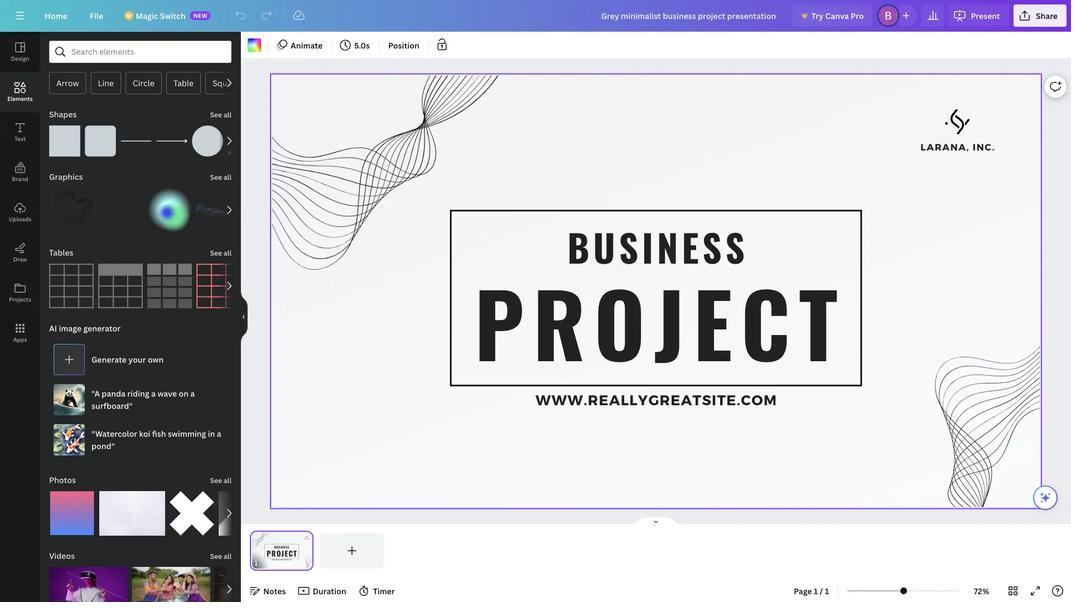 Task type: describe. For each thing, give the bounding box(es) containing it.
file
[[90, 10, 103, 21]]

koi
[[139, 429, 150, 439]]

image
[[59, 323, 82, 334]]

thin line abstract flowy shape illustration image
[[49, 188, 94, 233]]

/
[[820, 586, 823, 597]]

timer
[[373, 586, 395, 597]]

file button
[[81, 4, 112, 27]]

ai image generator
[[49, 323, 121, 334]]

all for tables
[[224, 249, 232, 258]]

project
[[474, 257, 846, 387]]

5.0s button
[[336, 36, 374, 54]]

videos
[[49, 551, 75, 561]]

"a
[[91, 389, 100, 399]]

brand button
[[0, 152, 40, 192]]

business
[[567, 219, 748, 275]]

apps
[[13, 336, 27, 343]]

72% button
[[963, 582, 1000, 600]]

see all for graphics
[[210, 173, 232, 182]]

side panel tab list
[[0, 32, 40, 353]]

2 add this line to the canvas image from the left
[[156, 126, 187, 157]]

graphics button
[[48, 166, 84, 188]]

draw button
[[0, 233, 40, 273]]

shapes button
[[48, 103, 78, 126]]

magic
[[136, 10, 158, 21]]

purple abstract wavy lines image
[[196, 188, 241, 233]]

see for graphics
[[210, 173, 222, 182]]

timer button
[[355, 582, 399, 600]]

shapes
[[49, 109, 77, 120]]

your
[[128, 355, 146, 365]]

uploads button
[[0, 192, 40, 233]]

graphics
[[49, 172, 83, 182]]

in
[[208, 429, 215, 439]]

larana, inc.
[[921, 141, 995, 152]]

switch
[[160, 10, 186, 21]]

home link
[[36, 4, 76, 27]]

notes button
[[245, 582, 290, 600]]

see all button for shapes
[[209, 103, 233, 126]]

no color image
[[248, 38, 261, 52]]

share button
[[1014, 4, 1067, 27]]

1 1 from the left
[[814, 586, 818, 597]]

rounded square image
[[85, 126, 116, 157]]

table button
[[166, 72, 201, 94]]

text
[[14, 135, 26, 143]]

white circle shape image
[[192, 126, 223, 157]]

magic switch
[[136, 10, 186, 21]]

on
[[179, 389, 189, 399]]

draw
[[13, 255, 27, 263]]

generate
[[91, 355, 127, 365]]

present button
[[949, 4, 1009, 27]]

inc.
[[973, 141, 995, 152]]

Search elements search field
[[71, 41, 209, 62]]

notes
[[263, 586, 286, 597]]

hide pages image
[[629, 517, 683, 525]]

see for videos
[[210, 552, 222, 561]]

circle button
[[125, 72, 162, 94]]

share
[[1036, 10, 1058, 21]]

Design title text field
[[592, 4, 788, 27]]

riding
[[127, 389, 149, 399]]

animate button
[[273, 36, 327, 54]]

square button
[[205, 72, 246, 94]]

elements button
[[0, 72, 40, 112]]

triangle up image
[[228, 126, 259, 157]]

line button
[[91, 72, 121, 94]]

photos button
[[48, 469, 77, 491]]

2 1 from the left
[[825, 586, 829, 597]]

page
[[794, 586, 812, 597]]

arrow button
[[49, 72, 86, 94]]

see for tables
[[210, 249, 222, 258]]



Task type: locate. For each thing, give the bounding box(es) containing it.
all up purple abstract wavy lines "image"
[[224, 173, 232, 182]]

5.0s
[[354, 40, 370, 50]]

3 see all from the top
[[210, 249, 232, 258]]

fish
[[152, 429, 166, 439]]

all down purple abstract wavy lines "image"
[[224, 249, 232, 258]]

all for photos
[[224, 476, 232, 485]]

0 horizontal spatial 1
[[814, 586, 818, 597]]

1 horizontal spatial 1
[[825, 586, 829, 597]]

4 add this table to the canvas image from the left
[[196, 264, 241, 308]]

square
[[213, 78, 239, 88]]

a right in
[[217, 429, 221, 439]]

square image
[[49, 126, 80, 157]]

72%
[[974, 586, 989, 597]]

circle
[[133, 78, 154, 88]]

2 horizontal spatial a
[[217, 429, 221, 439]]

see for shapes
[[210, 110, 222, 119]]

all for videos
[[224, 552, 232, 561]]

www.reallygreatsite.com
[[536, 391, 777, 408]]

see up white circle shape image
[[210, 110, 222, 119]]

see all button for tables
[[209, 242, 233, 264]]

design
[[11, 55, 29, 62]]

0 horizontal spatial a
[[151, 389, 156, 399]]

white ice texture for background image
[[99, 491, 165, 536]]

photos
[[49, 475, 76, 486]]

"watercolor koi fish swimming in a pond"
[[91, 429, 221, 452]]

projects
[[9, 296, 31, 303]]

see up purple abstract wavy lines "image"
[[210, 173, 222, 182]]

pro
[[851, 10, 864, 21]]

see all button left the page title text field on the bottom of the page
[[209, 545, 233, 567]]

3 see from the top
[[210, 249, 222, 258]]

1 all from the top
[[224, 110, 232, 119]]

position
[[388, 40, 419, 50]]

see all up purple abstract wavy lines "image"
[[210, 173, 232, 182]]

see up shape design element image at the bottom left of page
[[210, 476, 222, 485]]

4 see all button from the top
[[209, 469, 233, 491]]

try
[[811, 10, 823, 21]]

3 see all button from the top
[[209, 242, 233, 264]]

home
[[45, 10, 67, 21]]

duration
[[313, 586, 346, 597]]

1 horizontal spatial a
[[190, 389, 195, 399]]

blurred circle gradient blue green image
[[147, 188, 192, 233]]

"a panda riding a wave on a surfboard"
[[91, 389, 195, 411]]

1 add this line to the canvas image from the left
[[120, 126, 152, 157]]

4 see from the top
[[210, 476, 222, 485]]

design button
[[0, 32, 40, 72]]

3 all from the top
[[224, 249, 232, 258]]

4 see all from the top
[[210, 476, 232, 485]]

1 right /
[[825, 586, 829, 597]]

all left the page title text field on the bottom of the page
[[224, 552, 232, 561]]

all
[[224, 110, 232, 119], [224, 173, 232, 182], [224, 249, 232, 258], [224, 476, 232, 485], [224, 552, 232, 561]]

canva assistant image
[[1039, 491, 1052, 505]]

shape design element image
[[170, 491, 214, 536]]

all for graphics
[[224, 173, 232, 182]]

see
[[210, 110, 222, 119], [210, 173, 222, 182], [210, 249, 222, 258], [210, 476, 222, 485], [210, 552, 222, 561]]

generator
[[83, 323, 121, 334]]

see all
[[210, 110, 232, 119], [210, 173, 232, 182], [210, 249, 232, 258], [210, 476, 232, 485], [210, 552, 232, 561]]

1 see from the top
[[210, 110, 222, 119]]

text button
[[0, 112, 40, 152]]

see all button for graphics
[[209, 166, 233, 188]]

a
[[151, 389, 156, 399], [190, 389, 195, 399], [217, 429, 221, 439]]

square design element image
[[49, 491, 95, 536]]

present
[[971, 10, 1000, 21]]

a right the on
[[190, 389, 195, 399]]

see all button
[[209, 103, 233, 126], [209, 166, 233, 188], [209, 242, 233, 264], [209, 469, 233, 491], [209, 545, 233, 567]]

see all button down square button
[[209, 103, 233, 126]]

add this line to the canvas image
[[120, 126, 152, 157], [156, 126, 187, 157]]

see all up shape design element image at the bottom left of page
[[210, 476, 232, 485]]

5 see all from the top
[[210, 552, 232, 561]]

see all for photos
[[210, 476, 232, 485]]

generate your own
[[91, 355, 164, 365]]

see all button for photos
[[209, 469, 233, 491]]

1
[[814, 586, 818, 597], [825, 586, 829, 597]]

5 all from the top
[[224, 552, 232, 561]]

swimming
[[168, 429, 206, 439]]

all for shapes
[[224, 110, 232, 119]]

tables
[[49, 247, 73, 258]]

elements
[[7, 95, 33, 102]]

all up shadow of palm leaves image
[[224, 476, 232, 485]]

surfboard"
[[91, 401, 133, 411]]

apps button
[[0, 313, 40, 353]]

see all button down white circle shape image
[[209, 166, 233, 188]]

see down shape design element image at the bottom left of page
[[210, 552, 222, 561]]

try canva pro button
[[792, 4, 873, 27]]

1 see all button from the top
[[209, 103, 233, 126]]

a inside "watercolor koi fish swimming in a pond"
[[217, 429, 221, 439]]

table
[[173, 78, 194, 88]]

2 all from the top
[[224, 173, 232, 182]]

black circle wavy lines image
[[98, 188, 143, 233]]

canva
[[825, 10, 849, 21]]

wave
[[157, 389, 177, 399]]

see all left the page title text field on the bottom of the page
[[210, 552, 232, 561]]

2 add this table to the canvas image from the left
[[98, 264, 143, 308]]

animate
[[291, 40, 322, 50]]

Page title text field
[[263, 558, 267, 569]]

1 add this table to the canvas image from the left
[[49, 264, 94, 308]]

page 1 / 1
[[794, 586, 829, 597]]

see down purple abstract wavy lines "image"
[[210, 249, 222, 258]]

main menu bar
[[0, 0, 1071, 32]]

0 horizontal spatial add this line to the canvas image
[[120, 126, 152, 157]]

own
[[148, 355, 164, 365]]

hide image
[[240, 290, 248, 344]]

see all button down in
[[209, 469, 233, 491]]

uploads
[[9, 215, 31, 223]]

add this line to the canvas image left white circle shape image
[[156, 126, 187, 157]]

2 see from the top
[[210, 173, 222, 182]]

see all down purple abstract wavy lines "image"
[[210, 249, 232, 258]]

videos button
[[48, 545, 76, 567]]

projects button
[[0, 273, 40, 313]]

all up the triangle up image
[[224, 110, 232, 119]]

group
[[49, 119, 80, 157], [85, 119, 116, 157], [192, 119, 223, 157], [49, 181, 94, 233], [147, 181, 192, 233], [98, 188, 143, 233], [196, 188, 241, 233], [49, 485, 95, 536], [99, 485, 165, 536], [170, 485, 214, 536], [49, 561, 127, 602], [132, 561, 210, 602], [215, 567, 293, 602]]

add this table to the canvas image
[[49, 264, 94, 308], [98, 264, 143, 308], [147, 264, 192, 308], [196, 264, 241, 308]]

1 left /
[[814, 586, 818, 597]]

try canva pro
[[811, 10, 864, 21]]

1 see all from the top
[[210, 110, 232, 119]]

2 see all from the top
[[210, 173, 232, 182]]

larana,
[[921, 141, 970, 152]]

duration button
[[295, 582, 351, 600]]

5 see from the top
[[210, 552, 222, 561]]

"watercolor
[[91, 429, 137, 439]]

5 see all button from the top
[[209, 545, 233, 567]]

position button
[[384, 36, 424, 54]]

see all button for videos
[[209, 545, 233, 567]]

see for photos
[[210, 476, 222, 485]]

line
[[98, 78, 114, 88]]

panda
[[102, 389, 125, 399]]

2 see all button from the top
[[209, 166, 233, 188]]

ai
[[49, 323, 57, 334]]

new
[[193, 12, 207, 19]]

see all for shapes
[[210, 110, 232, 119]]

1 horizontal spatial add this line to the canvas image
[[156, 126, 187, 157]]

page 1 image
[[250, 533, 313, 569]]

tables button
[[48, 242, 75, 264]]

brand
[[12, 175, 28, 183]]

see all for tables
[[210, 249, 232, 258]]

arrow
[[56, 78, 79, 88]]

3 add this table to the canvas image from the left
[[147, 264, 192, 308]]

see all for videos
[[210, 552, 232, 561]]

4 all from the top
[[224, 476, 232, 485]]

see all button down purple abstract wavy lines "image"
[[209, 242, 233, 264]]

add this line to the canvas image right rounded square image
[[120, 126, 152, 157]]

pond"
[[91, 441, 115, 452]]

see all up white circle shape image
[[210, 110, 232, 119]]

shadow of palm leaves image
[[219, 491, 286, 536]]

a left wave
[[151, 389, 156, 399]]



Task type: vqa. For each thing, say whether or not it's contained in the screenshot.
Videos the "See all"
yes



